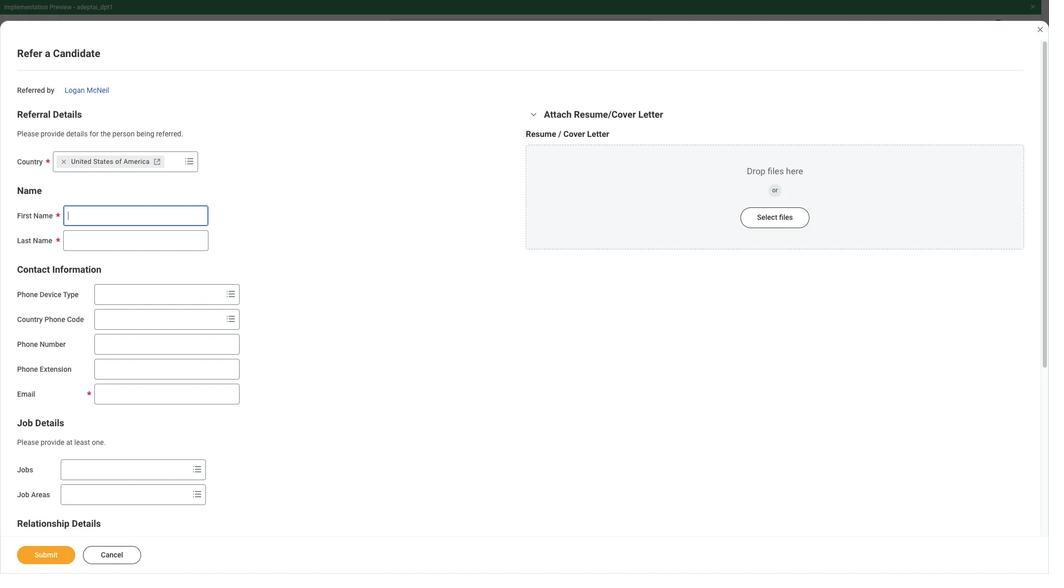 Task type: vqa. For each thing, say whether or not it's contained in the screenshot.
Spotlight Job
yes



Task type: describe. For each thing, give the bounding box(es) containing it.
america
[[124, 157, 150, 165]]

email
[[17, 390, 35, 398]]

3
[[700, 119, 712, 143]]

a
[[45, 47, 50, 60]]

social
[[202, 310, 219, 318]]

3 active referrals
[[684, 119, 728, 153]]

contact information button
[[17, 264, 101, 275]]

direct referral
[[202, 336, 242, 343]]

referral details group
[[17, 108, 516, 139]]

country for country phone code
[[17, 315, 43, 323]]

areas
[[31, 491, 50, 499]]

0
[[814, 119, 826, 143]]

candidate
[[53, 47, 100, 60]]

referral for referral application
[[202, 361, 224, 369]]

details for job details
[[35, 417, 64, 428]]

the
[[100, 130, 111, 138]]

referral stage name
[[203, 291, 260, 298]]

person
[[112, 130, 135, 138]]

referred by
[[17, 86, 54, 94]]

contact information
[[17, 264, 101, 275]]

search image
[[19, 129, 31, 141]]

application
[[225, 361, 257, 369]]

refer a candidate dialog
[[0, 21, 1049, 574]]

please provide at least one.
[[17, 438, 106, 446]]

cover
[[564, 129, 585, 139]]

Email text field
[[94, 384, 240, 404]]

media
[[221, 310, 238, 318]]

at
[[66, 438, 73, 446]]

spotlight
[[202, 387, 227, 394]]

my for notifications large "icon"
[[44, 155, 55, 164]]

name inside popup button
[[244, 291, 260, 298]]

Phone Device Type field
[[95, 285, 222, 304]]

implementation
[[4, 4, 48, 11]]

my referrals inside navigation pane region
[[44, 204, 91, 214]]

rank
[[927, 146, 941, 153]]

information
[[52, 264, 101, 275]]

points
[[819, 146, 837, 153]]

Country Phone Code field
[[95, 310, 222, 329]]

job areas
[[17, 491, 50, 499]]

0 total points
[[804, 119, 837, 153]]

implementation preview -   adeptai_dpt1 banner
[[0, 0, 1042, 48]]

united states of america element
[[71, 157, 150, 166]]

First Name text field
[[63, 205, 208, 226]]

name right "first"
[[33, 211, 53, 220]]

country phone code
[[17, 315, 84, 323]]

resume / cover letter
[[526, 129, 610, 139]]

active
[[684, 146, 702, 153]]

heatmap image
[[19, 104, 31, 116]]

resume/cover
[[574, 109, 636, 120]]

document star image
[[19, 178, 31, 191]]

referrals inside 3 active referrals
[[703, 146, 728, 153]]

details for relationship details
[[72, 518, 101, 529]]

logan mcneil link
[[65, 84, 109, 94]]

cell for social media referral
[[603, 302, 1010, 327]]

notifications element
[[948, 20, 977, 43]]

provide for referral
[[41, 130, 64, 138]]

please provide details for the person being referred.
[[17, 130, 183, 138]]

provide for job
[[41, 438, 64, 446]]

1 vertical spatial jobs
[[73, 130, 92, 140]]

extension
[[40, 365, 72, 373]]

relationship
[[17, 518, 70, 529]]

main content containing 3
[[0, 48, 1049, 574]]

referred.
[[156, 130, 183, 138]]

resume / cover letter region
[[526, 129, 1025, 249]]

referral application
[[202, 361, 257, 369]]

effective
[[198, 245, 226, 254]]

referral for referral details
[[17, 109, 51, 120]]

prompts image for country
[[183, 155, 196, 167]]

transformation import image
[[136, 66, 149, 79]]

my tasks element
[[977, 20, 1006, 43]]

jobs hub
[[44, 66, 88, 79]]

jobs for jobs hub
[[44, 66, 66, 79]]

for
[[90, 130, 99, 138]]

or
[[772, 187, 778, 194]]

submit button
[[17, 546, 75, 564]]

details
[[66, 130, 88, 138]]

phone for phone device type
[[17, 290, 38, 299]]

relationship details
[[17, 518, 101, 529]]

job inside "row"
[[229, 387, 239, 394]]

job inside group
[[17, 417, 33, 428]]

submit
[[35, 551, 58, 559]]

resume
[[526, 129, 556, 139]]

implementation preview -   adeptai_dpt1
[[4, 4, 113, 11]]

phone for phone number
[[17, 340, 38, 348]]

job inside navigation pane region
[[57, 155, 71, 164]]

referral application row
[[198, 353, 1010, 378]]

of
[[115, 157, 122, 165]]

Phone Extension text field
[[94, 359, 240, 379]]

logan mcneil
[[65, 86, 109, 94]]

direct referral row
[[198, 327, 1010, 353]]

country for country
[[17, 157, 43, 166]]

overview link
[[8, 98, 157, 122]]

referred
[[17, 86, 45, 94]]

ext link image
[[152, 156, 162, 167]]

social media referral
[[202, 310, 261, 318]]

prompts image
[[224, 313, 237, 325]]

jobs hub element
[[44, 65, 128, 80]]

my referrals link
[[8, 197, 157, 222]]

attach resume/cover letter button
[[544, 109, 663, 120]]

1 rank
[[927, 119, 941, 153]]

please for referral
[[17, 130, 39, 138]]

first
[[17, 211, 32, 220]]

states
[[93, 157, 113, 165]]

cell for spotlight job
[[603, 378, 1010, 403]]

please for job
[[17, 438, 39, 446]]

device
[[40, 290, 61, 299]]

name button
[[17, 185, 42, 196]]

select files
[[757, 213, 793, 221]]

Job Areas field
[[61, 486, 189, 504]]

chevron down image
[[528, 111, 540, 118]]



Task type: locate. For each thing, give the bounding box(es) containing it.
2 country from the top
[[17, 315, 43, 323]]

name up my referrals icon
[[17, 185, 42, 196]]

1 horizontal spatial jobs
[[44, 66, 66, 79]]

provide down referral details
[[41, 130, 64, 138]]

social media referral row
[[198, 302, 1010, 327]]

notifications large image
[[19, 154, 31, 166]]

provide inside job details group
[[41, 438, 64, 446]]

referral stage name button
[[198, 281, 602, 301]]

1 vertical spatial country
[[17, 315, 43, 323]]

details inside referral details group
[[53, 109, 82, 120]]

1 country from the top
[[17, 157, 43, 166]]

my inside my referrals link
[[44, 204, 55, 214]]

referral inside group
[[17, 109, 51, 120]]

0 vertical spatial letter
[[639, 109, 663, 120]]

last
[[17, 236, 31, 245]]

details up please provide at least one.
[[35, 417, 64, 428]]

0 horizontal spatial letter
[[587, 129, 610, 139]]

cell for direct referral
[[603, 327, 1010, 353]]

details inside job details group
[[35, 417, 64, 428]]

total
[[804, 146, 817, 153]]

phone number
[[17, 340, 66, 348]]

1
[[928, 119, 940, 143]]

first name
[[17, 211, 53, 220]]

referral stage name row
[[198, 281, 1010, 302]]

1 vertical spatial please
[[17, 438, 39, 446]]

letter right resume/cover
[[639, 109, 663, 120]]

0 horizontal spatial referrals
[[57, 204, 91, 214]]

referral inside row
[[220, 336, 242, 343]]

2 vertical spatial jobs
[[17, 466, 33, 474]]

united states of america, press delete to clear value, ctrl + enter opens in new window. option
[[57, 155, 164, 168]]

my job alerts link
[[8, 147, 157, 172]]

referrals inside "tab list"
[[208, 206, 235, 214]]

-
[[73, 4, 75, 11]]

profile logan mcneil element
[[1006, 20, 1035, 43]]

0 vertical spatial please
[[17, 130, 39, 138]]

name right last
[[33, 236, 52, 245]]

1 vertical spatial provide
[[41, 438, 64, 446]]

my referrals right my referrals icon
[[44, 204, 91, 214]]

referrals inside navigation pane region
[[57, 204, 91, 214]]

referrals
[[703, 146, 728, 153], [57, 204, 91, 214], [208, 206, 235, 214]]

country
[[17, 157, 43, 166], [17, 315, 43, 323]]

my job alerts
[[44, 155, 96, 164]]

spotlight job row
[[198, 378, 1010, 403]]

job down email
[[17, 417, 33, 428]]

phone extension
[[17, 365, 72, 373]]

browse jobs link
[[8, 122, 157, 147]]

navigation pane region
[[0, 48, 166, 574]]

tab
[[315, 199, 369, 224]]

2 horizontal spatial referrals
[[703, 146, 728, 153]]

being
[[137, 130, 154, 138]]

details for referral details
[[53, 109, 82, 120]]

1 vertical spatial letter
[[587, 129, 610, 139]]

column header
[[603, 281, 1010, 302]]

1 horizontal spatial referrals
[[208, 206, 235, 214]]

job left united on the left
[[57, 155, 71, 164]]

date
[[228, 245, 243, 254]]

referral inside popup button
[[203, 291, 225, 298]]

my referrals
[[44, 204, 91, 214], [198, 206, 235, 214]]

logan
[[65, 86, 85, 94]]

phone left device on the bottom left of the page
[[17, 290, 38, 299]]

my left x small "icon"
[[44, 155, 55, 164]]

attach resume/cover letter
[[544, 109, 663, 120]]

please inside job details group
[[17, 438, 39, 446]]

name group
[[17, 184, 516, 251]]

alerts
[[73, 155, 96, 164]]

select files button
[[741, 207, 810, 228]]

job right spotlight
[[229, 387, 239, 394]]

referral right direct
[[220, 336, 242, 343]]

referral details button
[[17, 109, 82, 120]]

my up effective
[[198, 206, 207, 214]]

name right stage
[[244, 291, 260, 298]]

1 please from the top
[[17, 130, 39, 138]]

referral for referral stage name
[[203, 291, 225, 298]]

0 vertical spatial details
[[53, 109, 82, 120]]

letter
[[639, 109, 663, 120], [587, 129, 610, 139]]

details
[[53, 109, 82, 120], [35, 417, 64, 428], [72, 518, 101, 529]]

1 horizontal spatial my referrals
[[198, 206, 235, 214]]

x small image
[[59, 156, 69, 167]]

jobs
[[44, 66, 66, 79], [73, 130, 92, 140], [17, 466, 33, 474]]

1 vertical spatial details
[[35, 417, 64, 428]]

2 please from the top
[[17, 438, 39, 446]]

least
[[74, 438, 90, 446]]

Phone Number text field
[[94, 334, 240, 355]]

cell for referral application
[[603, 353, 1010, 378]]

job details
[[17, 417, 64, 428]]

prompts image inside contact information group
[[224, 288, 237, 300]]

my referrals image
[[19, 203, 31, 216]]

0 vertical spatial provide
[[41, 130, 64, 138]]

0 horizontal spatial my referrals
[[44, 204, 91, 214]]

effective date
[[198, 245, 243, 254]]

please inside referral details group
[[17, 130, 39, 138]]

details up 'cancel' button
[[72, 518, 101, 529]]

my inside my job alerts link
[[44, 155, 55, 164]]

cancel button
[[83, 546, 141, 564]]

referral right prompts image in the left bottom of the page
[[239, 310, 261, 318]]

referral up spotlight
[[202, 361, 224, 369]]

hub
[[69, 66, 88, 79]]

phone left code
[[44, 315, 65, 323]]

provide left "at"
[[41, 438, 64, 446]]

my right my referrals icon
[[44, 204, 55, 214]]

phone device type
[[17, 290, 79, 299]]

last name
[[17, 236, 52, 245]]

referrals right first name at the top
[[57, 204, 91, 214]]

phone left number
[[17, 340, 38, 348]]

files
[[779, 213, 793, 221]]

tab inside main content
[[315, 199, 369, 224]]

prompts image for jobs
[[191, 463, 203, 476]]

letter down "attach resume/cover letter"
[[587, 129, 610, 139]]

referral up social
[[203, 291, 225, 298]]

referral up search image in the top left of the page
[[17, 109, 51, 120]]

type
[[63, 290, 79, 299]]

country inside contact information group
[[17, 315, 43, 323]]

jobs inside refer a candidate dialog
[[17, 466, 33, 474]]

browse jobs
[[44, 130, 92, 140]]

phone for phone extension
[[17, 365, 38, 373]]

country up phone number
[[17, 315, 43, 323]]

job
[[57, 155, 71, 164], [229, 387, 239, 394], [17, 417, 33, 428], [17, 491, 29, 499]]

job left areas at bottom left
[[17, 491, 29, 499]]

prompts image for job areas
[[191, 488, 203, 501]]

overview
[[44, 105, 78, 115]]

my referrals inside "tab list"
[[198, 206, 235, 214]]

row
[[198, 403, 1010, 429]]

phone up email
[[17, 365, 38, 373]]

my referrals tab list
[[187, 199, 1028, 224]]

my inside my referrals "tab list"
[[198, 206, 207, 214]]

mcneil
[[87, 86, 109, 94]]

attach resume/cover letter group
[[526, 108, 1025, 249]]

1 provide from the top
[[41, 130, 64, 138]]

spotlight job
[[202, 387, 239, 394]]

attach
[[544, 109, 572, 120]]

job details button
[[17, 417, 64, 428]]

number
[[40, 340, 66, 348]]

main content
[[0, 48, 1049, 574]]

please down "job details" button
[[17, 438, 39, 446]]

jobs for jobs
[[17, 466, 33, 474]]

refer a candidate
[[17, 47, 100, 60]]

2 horizontal spatial jobs
[[73, 130, 92, 140]]

provide inside referral details group
[[41, 130, 64, 138]]

by
[[47, 86, 54, 94]]

united states of america
[[71, 157, 150, 165]]

united
[[71, 157, 91, 165]]

/
[[558, 129, 562, 139]]

2 provide from the top
[[41, 438, 64, 446]]

0 horizontal spatial jobs
[[17, 466, 33, 474]]

preview
[[50, 4, 72, 11]]

relationship details button
[[17, 518, 101, 529]]

Last Name text field
[[63, 230, 208, 251]]

details up browse jobs
[[53, 109, 82, 120]]

one.
[[92, 438, 106, 446]]

refer
[[17, 47, 42, 60]]

1 horizontal spatial letter
[[639, 109, 663, 120]]

2 vertical spatial details
[[72, 518, 101, 529]]

Jobs field
[[61, 461, 189, 479]]

select
[[757, 213, 778, 221]]

cell
[[603, 302, 1010, 327], [603, 327, 1010, 353], [603, 353, 1010, 378], [603, 378, 1010, 403], [198, 403, 603, 429], [603, 403, 1010, 429]]

my referrals up effective date
[[198, 206, 235, 214]]

adeptai_dpt1
[[77, 4, 113, 11]]

letter inside region
[[587, 129, 610, 139]]

referrals down 3
[[703, 146, 728, 153]]

code
[[67, 315, 84, 323]]

cancel
[[101, 551, 123, 559]]

country up document star icon
[[17, 157, 43, 166]]

job details group
[[17, 417, 516, 447]]

close environment banner image
[[1030, 4, 1037, 10]]

close refer a candidate image
[[1037, 25, 1045, 34]]

contact information group
[[17, 263, 516, 404]]

prompts image
[[183, 155, 196, 167], [224, 288, 237, 300], [191, 463, 203, 476], [191, 488, 203, 501]]

please down heatmap image
[[17, 130, 39, 138]]

direct
[[202, 336, 219, 343]]

prompts image for phone device type
[[224, 288, 237, 300]]

0 vertical spatial jobs
[[44, 66, 66, 79]]

my for my referrals icon
[[44, 204, 55, 214]]

browse
[[44, 130, 71, 140]]

0 vertical spatial country
[[17, 157, 43, 166]]

referrals up effective date
[[208, 206, 235, 214]]

stage
[[226, 291, 242, 298]]



